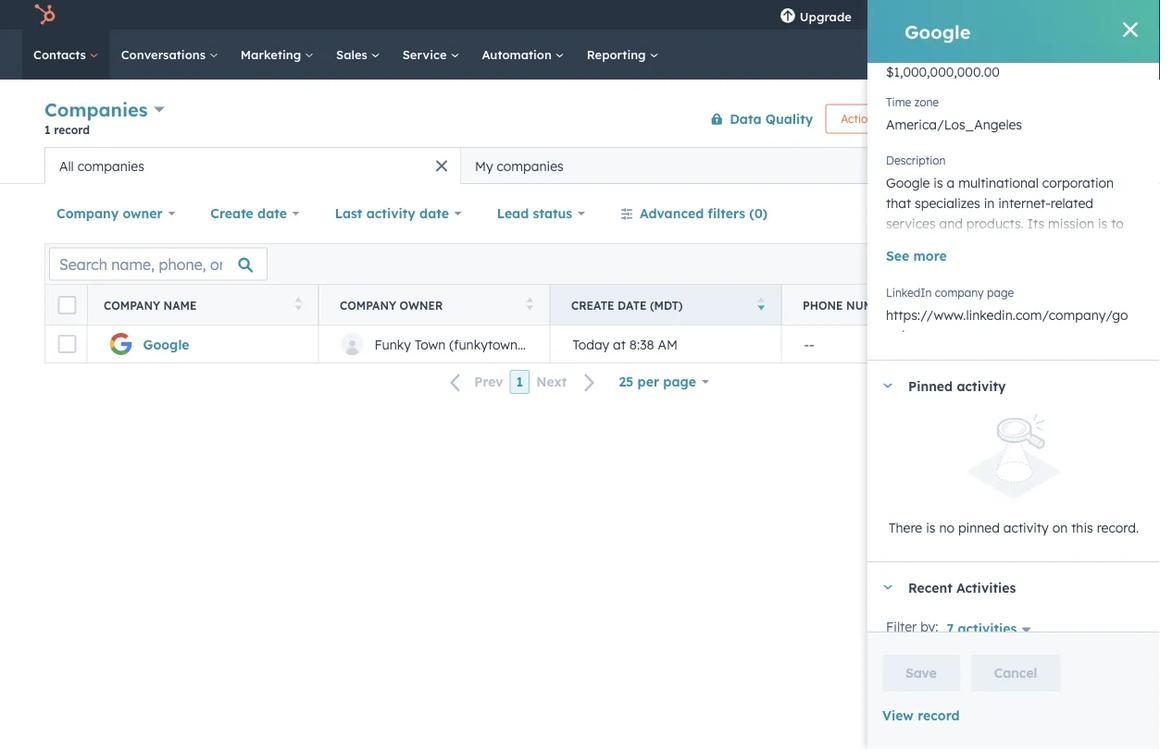 Task type: vqa. For each thing, say whether or not it's contained in the screenshot.
the "Customer" inside the Customer button
no



Task type: describe. For each thing, give the bounding box(es) containing it.
import
[[933, 112, 970, 126]]

cancel button
[[971, 655, 1060, 693]]

1 horizontal spatial company owner
[[340, 299, 443, 312]]

filters
[[708, 206, 745, 222]]

7 activities button
[[946, 615, 1042, 641]]

25
[[619, 374, 634, 390]]

my
[[475, 158, 493, 174]]

descending sort. press to sort ascending. element
[[758, 298, 765, 313]]

filter
[[886, 620, 917, 636]]

data quality
[[730, 111, 813, 127]]

create company
[[1013, 112, 1100, 126]]

date inside popup button
[[419, 206, 449, 222]]

1 press to sort. element from the left
[[295, 298, 302, 313]]

company for create
[[1051, 112, 1100, 126]]

automation
[[482, 47, 555, 62]]

service link
[[391, 30, 471, 80]]

my companies button
[[460, 147, 877, 184]]

today at 8:38 am
[[573, 336, 678, 353]]

(mdt)
[[650, 299, 683, 312]]

calling icon button
[[870, 3, 902, 27]]

advanced
[[640, 206, 704, 222]]

by:
[[920, 620, 938, 636]]

press to sort. element for company owner
[[526, 298, 533, 313]]

status
[[533, 206, 572, 222]]

funky town (funkytownclown1@gmail.com) button
[[318, 326, 639, 363]]

Search name, phone, or domain search field
[[49, 248, 268, 281]]

company owner button
[[44, 195, 187, 232]]

town
[[415, 336, 446, 353]]

company up the funky
[[340, 299, 396, 312]]

linkedin
[[886, 286, 932, 300]]

create date
[[210, 206, 287, 222]]

sales link
[[325, 30, 391, 80]]

companies button
[[44, 96, 165, 123]]

1 horizontal spatial google
[[905, 20, 971, 43]]

data
[[730, 111, 761, 127]]

advanced filters (0) button
[[608, 195, 780, 232]]

recent activities
[[908, 580, 1016, 596]]

1 for 1
[[516, 374, 523, 390]]

see more button
[[886, 245, 947, 268]]

caret image for pinned activity
[[882, 384, 893, 388]]

owner inside company owner popup button
[[123, 206, 163, 222]]

record.
[[1097, 520, 1139, 537]]

--
[[804, 336, 814, 353]]

name
[[164, 299, 197, 312]]

upgrade image
[[779, 8, 796, 25]]

description
[[886, 153, 946, 167]]

LinkedIn company page text field
[[886, 296, 1142, 333]]

1 for 1 record
[[44, 123, 50, 137]]

upgrade
[[800, 9, 852, 24]]

(funkytownclown1@gmail.com)
[[449, 336, 639, 353]]

contacts link
[[22, 30, 110, 80]]

company for linkedin
[[935, 286, 984, 300]]

2 - from the left
[[809, 336, 814, 353]]

pinned
[[958, 520, 1000, 537]]

calling icon image
[[878, 7, 894, 24]]

view record
[[882, 708, 960, 724]]

create for create company
[[1013, 112, 1048, 126]]

search button
[[1112, 39, 1143, 70]]

next
[[536, 374, 567, 390]]

activity for last
[[366, 206, 416, 222]]

help image
[[955, 8, 972, 25]]

funky
[[1077, 7, 1108, 22]]

there is no pinned activity on this record. alert
[[886, 415, 1142, 540]]

actions button
[[825, 104, 906, 134]]

quality
[[765, 111, 813, 127]]

1 record
[[44, 123, 90, 137]]

today
[[573, 336, 609, 353]]

cancel
[[994, 666, 1037, 682]]

view for add
[[946, 157, 976, 174]]

reporting
[[587, 47, 649, 62]]

data quality button
[[698, 100, 814, 137]]

save view
[[1048, 207, 1100, 221]]

see
[[886, 248, 909, 264]]

lead
[[497, 206, 529, 222]]

1 date from the left
[[618, 299, 647, 312]]

prev button
[[439, 370, 510, 395]]

marketplaces image
[[916, 8, 933, 25]]

save for save
[[905, 666, 937, 682]]

7
[[947, 621, 954, 637]]

2 press to sort. image from the left
[[989, 298, 996, 311]]

1 horizontal spatial owner
[[400, 299, 443, 312]]

notifications button
[[1010, 0, 1041, 30]]

pinned activity
[[908, 378, 1006, 394]]

descending sort. press to sort ascending. image
[[758, 298, 765, 311]]

hubspot link
[[22, 4, 69, 26]]

funky button
[[1045, 0, 1136, 30]]

record for view record
[[918, 708, 960, 724]]

on
[[1052, 520, 1068, 537]]

25 per page
[[619, 374, 696, 390]]

companies banner
[[44, 95, 1116, 147]]

(
[[1156, 299, 1160, 312]]

save for save view
[[1048, 207, 1073, 221]]

create company button
[[997, 104, 1116, 134]]

no
[[939, 520, 954, 537]]

my companies
[[475, 158, 564, 174]]

notifications image
[[1017, 8, 1034, 25]]

help button
[[948, 0, 979, 30]]

press to sort. image
[[526, 298, 533, 311]]

funky town image
[[1056, 6, 1073, 23]]

funky
[[374, 336, 411, 353]]

lead status
[[497, 206, 572, 222]]



Task type: locate. For each thing, give the bounding box(es) containing it.
0 horizontal spatial view
[[946, 157, 976, 174]]

0 horizontal spatial page
[[663, 374, 696, 390]]

conversations link
[[110, 30, 229, 80]]

1 caret image from the top
[[882, 384, 893, 388]]

phone number
[[803, 299, 895, 312]]

2 date from the left
[[1124, 299, 1153, 312]]

7 activities button
[[946, 621, 1038, 637]]

close image
[[1123, 22, 1138, 37]]

create inside popup button
[[210, 206, 253, 222]]

0 horizontal spatial date
[[618, 299, 647, 312]]

1 button
[[510, 370, 530, 394]]

1 horizontal spatial 1
[[516, 374, 523, 390]]

google
[[905, 20, 971, 43], [143, 336, 189, 353]]

all for all views
[[1047, 157, 1063, 174]]

settings link
[[983, 5, 1006, 25]]

1 horizontal spatial view
[[1076, 207, 1100, 221]]

zone
[[914, 95, 939, 109]]

1 horizontal spatial press to sort. element
[[526, 298, 533, 313]]

company owner down all companies
[[56, 206, 163, 222]]

1 date from the left
[[257, 206, 287, 222]]

google right calling icon
[[905, 20, 971, 43]]

create for create date
[[210, 206, 253, 222]]

last for last activity date (
[[1034, 299, 1062, 312]]

0 vertical spatial 1
[[44, 123, 50, 137]]

1 horizontal spatial all
[[1047, 157, 1063, 174]]

record down the companies
[[54, 123, 90, 137]]

conversations
[[121, 47, 209, 62]]

company up all views on the right
[[1051, 112, 1100, 126]]

-
[[804, 336, 809, 353], [809, 336, 814, 353]]

0 vertical spatial activity
[[366, 206, 416, 222]]

1 horizontal spatial save
[[1048, 207, 1073, 221]]

recent
[[908, 580, 952, 596]]

lead status button
[[485, 195, 597, 232]]

1 vertical spatial google
[[143, 336, 189, 353]]

time
[[886, 95, 911, 109]]

linkedin company page
[[886, 286, 1014, 300]]

recent activities button
[[867, 563, 1142, 613]]

0 vertical spatial caret image
[[882, 384, 893, 388]]

time zone
[[886, 95, 939, 109]]

companies
[[44, 98, 148, 121]]

create up all views on the right
[[1013, 112, 1048, 126]]

0 vertical spatial save
[[1048, 207, 1073, 221]]

activity
[[366, 206, 416, 222], [957, 378, 1006, 394], [1003, 520, 1049, 537]]

1 press to sort. image from the left
[[295, 298, 302, 311]]

activities
[[958, 621, 1017, 637]]

2 date from the left
[[419, 206, 449, 222]]

0 horizontal spatial companies
[[77, 158, 144, 174]]

date left (mdt)
[[618, 299, 647, 312]]

0 vertical spatial page
[[987, 286, 1014, 300]]

1 vertical spatial view
[[1076, 207, 1100, 221]]

0 horizontal spatial press to sort. image
[[295, 298, 302, 311]]

page for linkedin company page
[[987, 286, 1014, 300]]

settings image
[[986, 8, 1003, 25]]

pinned activity button
[[867, 361, 1142, 411]]

1 horizontal spatial company
[[1051, 112, 1100, 126]]

company name
[[104, 299, 197, 312]]

company inside button
[[1051, 112, 1100, 126]]

Time zone text field
[[886, 106, 1142, 143]]

hubspot image
[[33, 4, 56, 26]]

phone
[[803, 299, 843, 312]]

companies
[[77, 158, 144, 174], [497, 158, 564, 174]]

all inside all views link
[[1047, 157, 1063, 174]]

owner up town in the top of the page
[[400, 299, 443, 312]]

date inside popup button
[[257, 206, 287, 222]]

7 activities
[[947, 621, 1017, 637]]

company owner up the funky
[[340, 299, 443, 312]]

0 vertical spatial owner
[[123, 206, 163, 222]]

caret image
[[882, 384, 893, 388], [882, 586, 893, 590]]

1 vertical spatial 1
[[516, 374, 523, 390]]

page down description text field
[[987, 286, 1014, 300]]

save up view record
[[905, 666, 937, 682]]

view
[[946, 157, 976, 174], [1076, 207, 1100, 221]]

0 horizontal spatial press to sort. element
[[295, 298, 302, 313]]

actions
[[841, 112, 879, 126]]

record for 1 record
[[54, 123, 90, 137]]

all inside all companies button
[[59, 158, 74, 174]]

0 vertical spatial google
[[905, 20, 971, 43]]

press to sort. image
[[295, 298, 302, 311], [989, 298, 996, 311]]

more
[[913, 248, 947, 264]]

0 horizontal spatial save
[[905, 666, 937, 682]]

last activity date (
[[1034, 299, 1160, 312]]

view for save
[[1076, 207, 1100, 221]]

2 horizontal spatial press to sort. element
[[989, 298, 996, 313]]

1 horizontal spatial date
[[1124, 299, 1153, 312]]

create down all companies button
[[210, 206, 253, 222]]

companies right the my
[[497, 158, 564, 174]]

save view button
[[1015, 199, 1116, 229]]

2 horizontal spatial create
[[1013, 112, 1048, 126]]

1 vertical spatial page
[[663, 374, 696, 390]]

view inside popup button
[[946, 157, 976, 174]]

last for last activity date
[[335, 206, 362, 222]]

(2/5)
[[980, 157, 1012, 174]]

views
[[1067, 157, 1104, 174]]

there is no pinned activity on this record.
[[889, 520, 1139, 537]]

0 horizontal spatial company
[[935, 286, 984, 300]]

google link
[[143, 336, 189, 353]]

activity for pinned
[[957, 378, 1006, 394]]

create inside button
[[1013, 112, 1048, 126]]

create date button
[[198, 195, 312, 232]]

0 vertical spatial last
[[335, 206, 362, 222]]

3 press to sort. element from the left
[[989, 298, 996, 313]]

companies up company owner popup button
[[77, 158, 144, 174]]

owner up 'search name, phone, or domain' search box
[[123, 206, 163, 222]]

1 horizontal spatial date
[[419, 206, 449, 222]]

companies for my companies
[[497, 158, 564, 174]]

0 horizontal spatial 1
[[44, 123, 50, 137]]

record
[[54, 123, 90, 137], [918, 708, 960, 724]]

company down more
[[935, 286, 984, 300]]

date left (
[[1124, 299, 1153, 312]]

1 horizontal spatial companies
[[497, 158, 564, 174]]

1 vertical spatial create
[[210, 206, 253, 222]]

1 vertical spatial activity
[[957, 378, 1006, 394]]

menu containing funky
[[766, 0, 1138, 30]]

0 horizontal spatial create
[[210, 206, 253, 222]]

1 right prev
[[516, 374, 523, 390]]

prev
[[474, 374, 503, 390]]

at
[[613, 336, 626, 353]]

search image
[[1121, 48, 1134, 61]]

-- button
[[781, 326, 1013, 363]]

last inside popup button
[[335, 206, 362, 222]]

view
[[882, 708, 914, 724]]

pagination navigation
[[439, 370, 607, 395]]

1 horizontal spatial create
[[571, 299, 614, 312]]

create
[[1013, 112, 1048, 126], [210, 206, 253, 222], [571, 299, 614, 312]]

company left name
[[104, 299, 160, 312]]

service
[[402, 47, 450, 62]]

1 - from the left
[[804, 336, 809, 353]]

activity inside pinned activity dropdown button
[[957, 378, 1006, 394]]

2 press to sort. element from the left
[[526, 298, 533, 313]]

record right the view
[[918, 708, 960, 724]]

caret image left pinned
[[882, 384, 893, 388]]

all views
[[1047, 157, 1104, 174]]

1 vertical spatial caret image
[[882, 586, 893, 590]]

1 vertical spatial company
[[935, 286, 984, 300]]

1 horizontal spatial last
[[1034, 299, 1062, 312]]

2 all from the left
[[59, 158, 74, 174]]

25 per page button
[[607, 364, 721, 401]]

create up "today"
[[571, 299, 614, 312]]

see more
[[886, 248, 947, 264]]

1 down the companies
[[44, 123, 50, 137]]

activity
[[1066, 299, 1121, 312]]

1
[[44, 123, 50, 137], [516, 374, 523, 390]]

None text field
[[886, 55, 1142, 84]]

sales
[[336, 47, 371, 62]]

marketing link
[[229, 30, 325, 80]]

0 horizontal spatial last
[[335, 206, 362, 222]]

1 vertical spatial company owner
[[340, 299, 443, 312]]

last
[[335, 206, 362, 222], [1034, 299, 1062, 312]]

add view (2/5)
[[916, 157, 1012, 174]]

8:38
[[629, 336, 654, 353]]

marketing
[[241, 47, 305, 62]]

2 vertical spatial create
[[571, 299, 614, 312]]

1 all from the left
[[1047, 157, 1063, 174]]

all left views
[[1047, 157, 1063, 174]]

view down views
[[1076, 207, 1100, 221]]

0 horizontal spatial owner
[[123, 206, 163, 222]]

is
[[926, 520, 936, 537]]

company
[[1051, 112, 1100, 126], [935, 286, 984, 300]]

Description text field
[[886, 164, 1142, 280]]

all companies button
[[44, 147, 460, 184]]

activity inside 'there is no pinned activity on this record.' alert
[[1003, 520, 1049, 537]]

0 horizontal spatial company owner
[[56, 206, 163, 222]]

page right "per"
[[663, 374, 696, 390]]

save down all views link
[[1048, 207, 1073, 221]]

0 vertical spatial record
[[54, 123, 90, 137]]

1 vertical spatial save
[[905, 666, 937, 682]]

0 vertical spatial view
[[946, 157, 976, 174]]

all for all companies
[[59, 158, 74, 174]]

1 vertical spatial owner
[[400, 299, 443, 312]]

company down all companies
[[56, 206, 119, 222]]

all
[[1047, 157, 1063, 174], [59, 158, 74, 174]]

company owner inside popup button
[[56, 206, 163, 222]]

record inside companies banner
[[54, 123, 90, 137]]

add view (2/5) button
[[884, 147, 1035, 184]]

company inside popup button
[[56, 206, 119, 222]]

1 horizontal spatial record
[[918, 708, 960, 724]]

date left lead
[[419, 206, 449, 222]]

activities
[[956, 580, 1016, 596]]

there
[[889, 520, 922, 537]]

view right add
[[946, 157, 976, 174]]

caret image inside pinned activity dropdown button
[[882, 384, 893, 388]]

import button
[[917, 104, 986, 134]]

0 horizontal spatial date
[[257, 206, 287, 222]]

all down "1 record"
[[59, 158, 74, 174]]

1 horizontal spatial press to sort. image
[[989, 298, 996, 311]]

caret image for recent activities
[[882, 586, 893, 590]]

1 inside companies banner
[[44, 123, 50, 137]]

1 inside button
[[516, 374, 523, 390]]

menu
[[766, 0, 1138, 30]]

0 horizontal spatial record
[[54, 123, 90, 137]]

0 vertical spatial company
[[1051, 112, 1100, 126]]

activity inside last activity date popup button
[[366, 206, 416, 222]]

all views link
[[1035, 147, 1116, 184]]

0 horizontal spatial all
[[59, 158, 74, 174]]

page inside popup button
[[663, 374, 696, 390]]

page for 25 per page
[[663, 374, 696, 390]]

per
[[637, 374, 659, 390]]

0 horizontal spatial google
[[143, 336, 189, 353]]

2 caret image from the top
[[882, 586, 893, 590]]

1 companies from the left
[[77, 158, 144, 174]]

view inside button
[[1076, 207, 1100, 221]]

0 vertical spatial company owner
[[56, 206, 163, 222]]

Search HubSpot search field
[[900, 39, 1127, 70]]

press to sort. element
[[295, 298, 302, 313], [526, 298, 533, 313], [989, 298, 996, 313]]

advanced filters (0)
[[640, 206, 768, 222]]

pinned
[[908, 378, 953, 394]]

(0)
[[749, 206, 768, 222]]

1 vertical spatial last
[[1034, 299, 1062, 312]]

1 horizontal spatial page
[[987, 286, 1014, 300]]

date down all companies button
[[257, 206, 287, 222]]

companies for all companies
[[77, 158, 144, 174]]

number
[[846, 299, 895, 312]]

caret image up filter
[[882, 586, 893, 590]]

last activity date
[[335, 206, 449, 222]]

create for create date (mdt)
[[571, 299, 614, 312]]

last activity date button
[[323, 195, 474, 232]]

automation link
[[471, 30, 576, 80]]

filter by:
[[886, 620, 938, 636]]

marketplaces button
[[905, 0, 944, 30]]

0 vertical spatial create
[[1013, 112, 1048, 126]]

save button
[[882, 655, 960, 693]]

am
[[658, 336, 678, 353]]

menu item
[[865, 0, 868, 30]]

save
[[1048, 207, 1073, 221], [905, 666, 937, 682]]

1 vertical spatial record
[[918, 708, 960, 724]]

caret image inside recent activities dropdown button
[[882, 586, 893, 590]]

funky town (funkytownclown1@gmail.com)
[[374, 336, 639, 353]]

2 vertical spatial activity
[[1003, 520, 1049, 537]]

press to sort. element for phone number
[[989, 298, 996, 313]]

2 companies from the left
[[497, 158, 564, 174]]

google down name
[[143, 336, 189, 353]]

this
[[1071, 520, 1093, 537]]



